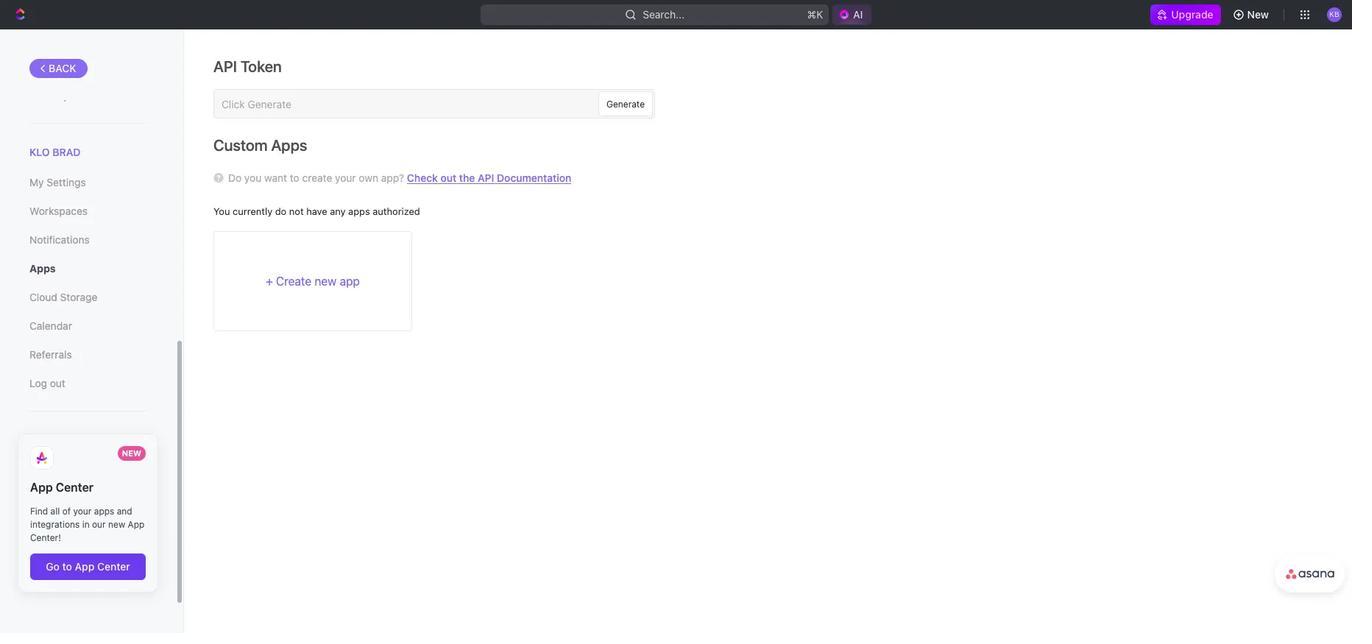 Task type: locate. For each thing, give the bounding box(es) containing it.
have
[[306, 205, 327, 217]]

to inside the do you want to create your own app? check out the api documentation
[[290, 171, 299, 184]]

to right go
[[62, 560, 72, 573]]

apps
[[271, 136, 307, 154], [29, 262, 56, 275]]

app inside find all of your apps and integrations in our new app center!
[[128, 519, 144, 530]]

do you want to create your own app? check out the api documentation
[[228, 171, 571, 184]]

of
[[62, 506, 71, 517]]

you
[[244, 171, 261, 184]]

0 horizontal spatial to
[[62, 560, 72, 573]]

apps up cloud
[[29, 262, 56, 275]]

2 vertical spatial app
[[75, 560, 94, 573]]

1 vertical spatial to
[[62, 560, 72, 573]]

all
[[50, 506, 60, 517]]

new
[[315, 275, 337, 288], [108, 519, 125, 530]]

new up and
[[122, 448, 141, 458]]

0 vertical spatial new
[[315, 275, 337, 288]]

your left the own
[[335, 171, 356, 184]]

0 horizontal spatial out
[[50, 377, 65, 390]]

out right log
[[50, 377, 65, 390]]

0 vertical spatial out
[[441, 171, 457, 184]]

0 vertical spatial your
[[335, 171, 356, 184]]

1 vertical spatial new
[[122, 448, 141, 458]]

notifications
[[29, 233, 90, 246]]

out left the
[[441, 171, 457, 184]]

out
[[441, 171, 457, 184], [50, 377, 65, 390]]

1 horizontal spatial out
[[441, 171, 457, 184]]

center
[[56, 481, 94, 494], [97, 560, 130, 573]]

create
[[302, 171, 332, 184]]

do
[[228, 171, 242, 184]]

0 horizontal spatial your
[[73, 506, 92, 517]]

apps inside find all of your apps and integrations in our new app center!
[[94, 506, 114, 517]]

center inside button
[[97, 560, 130, 573]]

go to app center
[[46, 560, 130, 573]]

new button
[[1227, 3, 1278, 26]]

0 vertical spatial new
[[1247, 8, 1269, 21]]

app down and
[[128, 519, 144, 530]]

new left the 'app'
[[315, 275, 337, 288]]

1 vertical spatial out
[[50, 377, 65, 390]]

app
[[340, 275, 360, 288]]

0 horizontal spatial apps
[[94, 506, 114, 517]]

settings
[[47, 176, 86, 189]]

security & permissions link
[[29, 83, 146, 108]]

go
[[46, 560, 60, 573]]

0 vertical spatial apps
[[271, 136, 307, 154]]

1 vertical spatial apps
[[94, 506, 114, 517]]

1 horizontal spatial apps
[[348, 205, 370, 217]]

apps up want
[[271, 136, 307, 154]]

any
[[330, 205, 346, 217]]

the
[[459, 171, 475, 184]]

1 vertical spatial your
[[73, 506, 92, 517]]

0 vertical spatial to
[[290, 171, 299, 184]]

1 vertical spatial app
[[128, 519, 144, 530]]

1 horizontal spatial your
[[335, 171, 356, 184]]

1 horizontal spatial apps
[[271, 136, 307, 154]]

apps right the any
[[348, 205, 370, 217]]

log out link
[[29, 371, 146, 396]]

apps
[[348, 205, 370, 217], [94, 506, 114, 517]]

0 horizontal spatial new
[[108, 519, 125, 530]]

1 horizontal spatial center
[[97, 560, 130, 573]]

ai
[[853, 8, 863, 21]]

1 horizontal spatial api
[[478, 171, 494, 184]]

find
[[30, 506, 48, 517]]

app center
[[30, 481, 94, 494]]

0 horizontal spatial center
[[56, 481, 94, 494]]

1 horizontal spatial new
[[315, 275, 337, 288]]

api left token
[[213, 57, 237, 75]]

app right go
[[75, 560, 94, 573]]

+
[[266, 275, 273, 288]]

apps up our
[[94, 506, 114, 517]]

new down and
[[108, 519, 125, 530]]

search...
[[642, 8, 684, 21]]

own
[[359, 171, 378, 184]]

you
[[213, 205, 230, 217]]

to right want
[[290, 171, 299, 184]]

Click Generate text field
[[222, 98, 595, 110]]

1 vertical spatial center
[[97, 560, 130, 573]]

api
[[213, 57, 237, 75], [478, 171, 494, 184]]

1 horizontal spatial app
[[75, 560, 94, 573]]

klo brad
[[29, 146, 81, 158]]

our
[[92, 519, 106, 530]]

1 vertical spatial api
[[478, 171, 494, 184]]

1 vertical spatial new
[[108, 519, 125, 530]]

your inside find all of your apps and integrations in our new app center!
[[73, 506, 92, 517]]

0 vertical spatial app
[[30, 481, 53, 494]]

security
[[29, 89, 69, 102]]

want
[[264, 171, 287, 184]]

app up find on the bottom left of the page
[[30, 481, 53, 494]]

⌘k
[[807, 8, 823, 21]]

currently
[[233, 205, 272, 217]]

new right upgrade
[[1247, 8, 1269, 21]]

your
[[335, 171, 356, 184], [73, 506, 92, 517]]

1 vertical spatial apps
[[29, 262, 56, 275]]

app
[[30, 481, 53, 494], [128, 519, 144, 530], [75, 560, 94, 573]]

0 vertical spatial api
[[213, 57, 237, 75]]

api right the
[[478, 171, 494, 184]]

center up of
[[56, 481, 94, 494]]

authorized
[[373, 205, 420, 217]]

upgrade link
[[1151, 4, 1221, 25]]

1 horizontal spatial to
[[290, 171, 299, 184]]

not
[[289, 205, 304, 217]]

kb
[[1330, 10, 1339, 19]]

to
[[290, 171, 299, 184], [62, 560, 72, 573]]

new
[[1247, 8, 1269, 21], [122, 448, 141, 458]]

2 horizontal spatial app
[[128, 519, 144, 530]]

your up in
[[73, 506, 92, 517]]

center down our
[[97, 560, 130, 573]]

1 horizontal spatial new
[[1247, 8, 1269, 21]]



Task type: describe. For each thing, give the bounding box(es) containing it.
workspaces
[[29, 205, 88, 217]]

my settings link
[[29, 170, 146, 195]]

generate
[[607, 99, 645, 110]]

upgrade
[[1171, 8, 1213, 21]]

referrals link
[[29, 342, 146, 367]]

to inside button
[[62, 560, 72, 573]]

apps link
[[29, 256, 146, 281]]

calendar
[[29, 320, 72, 332]]

custom
[[213, 136, 268, 154]]

permissions
[[81, 89, 139, 102]]

0 vertical spatial apps
[[348, 205, 370, 217]]

new inside new button
[[1247, 8, 1269, 21]]

app?
[[381, 171, 404, 184]]

integrations
[[30, 519, 80, 530]]

find all of your apps and integrations in our new app center!
[[30, 506, 144, 543]]

center!
[[30, 532, 61, 543]]

new inside find all of your apps and integrations in our new app center!
[[108, 519, 125, 530]]

0 vertical spatial center
[[56, 481, 94, 494]]

do
[[275, 205, 287, 217]]

0 horizontal spatial api
[[213, 57, 237, 75]]

klo
[[29, 146, 50, 158]]

&
[[71, 89, 79, 102]]

api token
[[213, 57, 282, 75]]

cloud
[[29, 291, 57, 303]]

app inside button
[[75, 560, 94, 573]]

log
[[29, 377, 47, 390]]

0 horizontal spatial new
[[122, 448, 141, 458]]

and
[[117, 506, 132, 517]]

check out the api documentation link
[[407, 171, 571, 184]]

security & permissions
[[29, 89, 139, 102]]

api inside the do you want to create your own app? check out the api documentation
[[478, 171, 494, 184]]

+ create new app
[[266, 275, 360, 288]]

workspaces link
[[29, 199, 146, 224]]

cloud storage link
[[29, 285, 146, 310]]

back
[[49, 62, 76, 74]]

your inside the do you want to create your own app? check out the api documentation
[[335, 171, 356, 184]]

storage
[[60, 291, 97, 303]]

0 horizontal spatial app
[[30, 481, 53, 494]]

log out
[[29, 377, 65, 390]]

token
[[241, 57, 282, 75]]

calendar link
[[29, 314, 146, 339]]

generate button
[[598, 91, 653, 116]]

ai button
[[832, 4, 872, 25]]

documentation
[[497, 171, 571, 184]]

custom apps
[[213, 136, 307, 154]]

create
[[276, 275, 312, 288]]

referrals
[[29, 348, 72, 361]]

cloud storage
[[29, 291, 97, 303]]

kb button
[[1323, 3, 1346, 26]]

notifications link
[[29, 228, 146, 253]]

go to app center button
[[30, 554, 146, 580]]

brad
[[52, 146, 81, 158]]

out inside the do you want to create your own app? check out the api documentation
[[441, 171, 457, 184]]

my
[[29, 176, 44, 189]]

my settings
[[29, 176, 86, 189]]

check
[[407, 171, 438, 184]]

you currently do not have any apps authorized
[[213, 205, 420, 217]]

back link
[[29, 59, 87, 78]]

0 horizontal spatial apps
[[29, 262, 56, 275]]

in
[[82, 519, 90, 530]]



Task type: vqa. For each thing, say whether or not it's contained in the screenshot.
Company Wiki image
no



